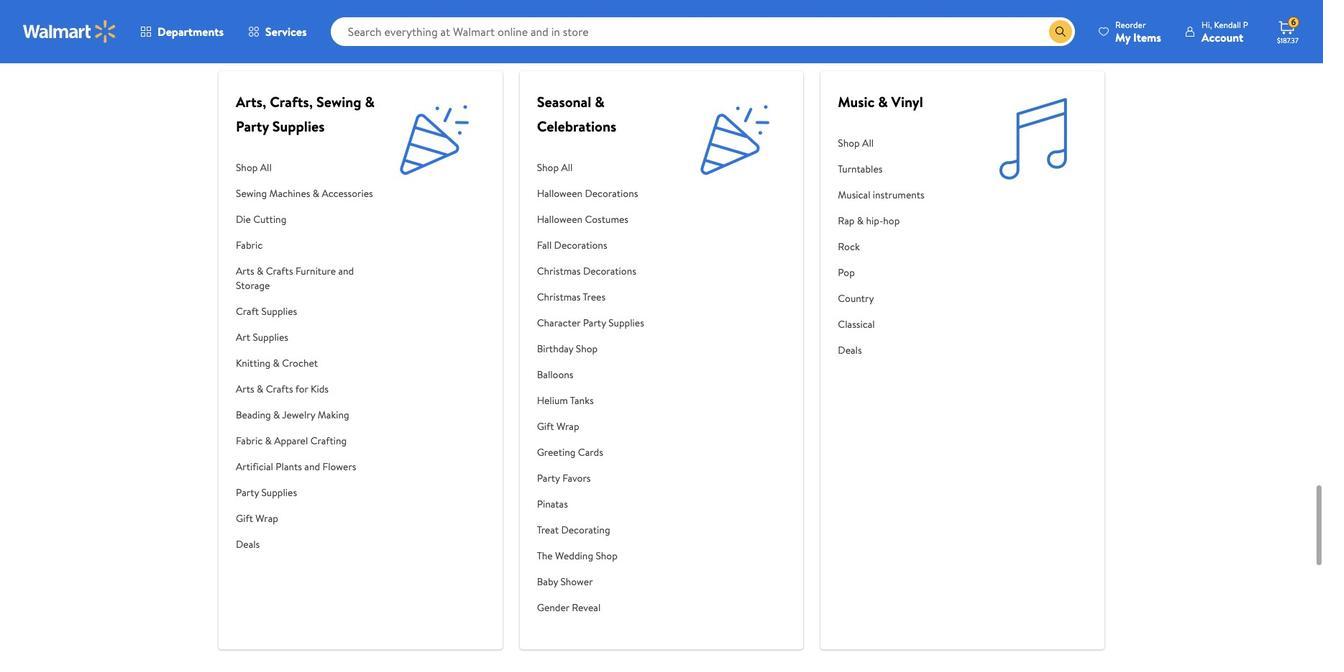 Task type: describe. For each thing, give the bounding box(es) containing it.
hi,
[[1202, 18, 1213, 31]]

christmas decorations
[[537, 264, 637, 278]]

hi, kendall p account
[[1202, 18, 1249, 45]]

instruments
[[873, 188, 925, 202]]

wrap for the top gift wrap link
[[557, 419, 580, 434]]

machines
[[269, 186, 310, 201]]

supplies for party supplies
[[262, 486, 297, 500]]

shop for music & vinyl
[[838, 136, 860, 150]]

artificial plants and flowers link
[[236, 454, 385, 480]]

supplies for art supplies
[[253, 330, 289, 345]]

music & vinyl
[[838, 92, 924, 112]]

country link
[[838, 286, 925, 312]]

sewing machines & accessories
[[236, 186, 373, 201]]

artificial
[[236, 460, 273, 474]]

departments
[[158, 24, 224, 40]]

my
[[1116, 29, 1131, 45]]

shower
[[561, 575, 593, 589]]

shop all for music & vinyl
[[838, 136, 874, 150]]

halloween costumes link
[[537, 207, 686, 232]]

the wedding shop link
[[537, 543, 686, 569]]

pop
[[838, 266, 855, 280]]

birthday
[[537, 342, 574, 356]]

pinatas link
[[537, 491, 686, 517]]

musical instruments link
[[838, 182, 925, 208]]

services
[[266, 24, 307, 40]]

christmas trees link
[[537, 284, 686, 310]]

all for seasonal & celebrations
[[562, 160, 573, 175]]

character party supplies
[[537, 316, 645, 330]]

0 vertical spatial gift wrap link
[[537, 414, 686, 440]]

shop all for seasonal & celebrations
[[537, 160, 573, 175]]

art
[[236, 330, 250, 345]]

& for seasonal & celebrations
[[595, 92, 605, 112]]

accessories
[[322, 186, 373, 201]]

reorder my items
[[1116, 18, 1162, 45]]

Walmart Site-Wide search field
[[331, 17, 1076, 46]]

fall decorations link
[[537, 232, 686, 258]]

arts & crafts for kids link
[[236, 376, 385, 402]]

party down "trees"
[[583, 316, 606, 330]]

cards
[[578, 445, 604, 460]]

rap
[[838, 214, 855, 228]]

gift wrap for gift wrap link to the bottom
[[236, 512, 278, 526]]

rock
[[838, 240, 860, 254]]

seasonal & celebrations
[[537, 92, 617, 136]]

shop for arts, crafts, sewing & party supplies
[[236, 160, 258, 175]]

supplies for craft supplies
[[262, 304, 297, 319]]

classical
[[838, 317, 875, 332]]

& for arts & crafts furniture and storage
[[257, 264, 264, 278]]

die
[[236, 212, 251, 227]]

1 vertical spatial and
[[305, 460, 320, 474]]

treat decorating link
[[537, 517, 686, 543]]

treat decorating
[[537, 523, 611, 537]]

birthday shop link
[[537, 336, 686, 362]]

birthday shop
[[537, 342, 598, 356]]

& for music & vinyl
[[879, 92, 888, 112]]

gender
[[537, 601, 570, 615]]

musical
[[838, 188, 871, 202]]

all for arts, crafts, sewing & party supplies
[[260, 160, 272, 175]]

halloween for halloween decorations
[[537, 186, 583, 201]]

party inside arts, crafts, sewing & party supplies
[[236, 117, 269, 136]]

reorder
[[1116, 18, 1147, 31]]

baby shower link
[[537, 569, 686, 595]]

shop all link for sewing
[[236, 155, 385, 181]]

fall
[[537, 238, 552, 253]]

gift for the top gift wrap link
[[537, 419, 554, 434]]

shop all for arts, crafts, sewing & party supplies
[[236, 160, 272, 175]]

gender reveal link
[[537, 595, 686, 621]]

arts & crafts for kids
[[236, 382, 329, 396]]

account
[[1202, 29, 1244, 45]]

turntables
[[838, 162, 883, 176]]

plants
[[276, 460, 302, 474]]

halloween decorations
[[537, 186, 639, 201]]

6 $187.37
[[1278, 16, 1299, 45]]

2 vertical spatial deals
[[236, 537, 260, 552]]

sewing inside arts, crafts, sewing & party supplies
[[317, 92, 362, 112]]

trees
[[583, 290, 606, 304]]

search icon image
[[1056, 26, 1067, 37]]

crafts for furniture
[[266, 264, 293, 278]]

halloween decorations link
[[537, 181, 686, 207]]

party favors
[[537, 471, 591, 486]]

making
[[318, 408, 349, 422]]

classical link
[[838, 312, 925, 337]]

fabric for fabric & apparel crafting
[[236, 434, 263, 448]]

sewing inside "link"
[[236, 186, 267, 201]]

helium tanks
[[537, 394, 594, 408]]

& inside arts, crafts, sewing & party supplies
[[365, 92, 375, 112]]

and inside arts & crafts furniture and storage
[[338, 264, 354, 278]]

treat
[[537, 523, 559, 537]]

shop all link for celebrations
[[537, 155, 686, 181]]

& for fabric & apparel crafting
[[265, 434, 272, 448]]

greeting
[[537, 445, 576, 460]]

balloons
[[537, 368, 574, 382]]

arts & crafts furniture and storage link
[[236, 258, 385, 299]]

1 horizontal spatial deals
[[537, 5, 561, 19]]

fabric & apparel crafting
[[236, 434, 347, 448]]

helium
[[537, 394, 568, 408]]

party supplies link
[[236, 480, 385, 506]]

arts & crafts furniture and storage
[[236, 264, 354, 293]]

crochet
[[282, 356, 318, 371]]

art supplies
[[236, 330, 289, 345]]

party inside 'link'
[[236, 486, 259, 500]]

beading & jewelry making link
[[236, 402, 385, 428]]

fabric for fabric
[[236, 238, 263, 253]]

walmart image
[[23, 20, 117, 43]]

celebrations
[[537, 117, 617, 136]]

cutting
[[253, 212, 287, 227]]

rap & hip-hop link
[[838, 208, 925, 234]]

& for beading & jewelry making
[[273, 408, 280, 422]]

decorating
[[562, 523, 611, 537]]

2 horizontal spatial deals link
[[838, 337, 925, 363]]



Task type: vqa. For each thing, say whether or not it's contained in the screenshot.
the Shop within christmas shop dropdown button
no



Task type: locate. For each thing, give the bounding box(es) containing it.
1 fabric from the top
[[236, 238, 263, 253]]

2 fabric from the top
[[236, 434, 263, 448]]

1 horizontal spatial shop all link
[[537, 155, 686, 181]]

crafting
[[311, 434, 347, 448]]

sewing machines & accessories link
[[236, 181, 385, 207]]

1 horizontal spatial all
[[562, 160, 573, 175]]

knitting & crochet link
[[236, 350, 385, 376]]

gift wrap link
[[537, 414, 686, 440], [236, 506, 385, 532]]

1 vertical spatial halloween
[[537, 212, 583, 227]]

arts, crafts, sewing & party supplies link
[[236, 92, 375, 136]]

wrap up greeting cards
[[557, 419, 580, 434]]

gift wrap up "greeting"
[[537, 419, 580, 434]]

gift wrap for the top gift wrap link
[[537, 419, 580, 434]]

1 vertical spatial sewing
[[236, 186, 267, 201]]

departments button
[[128, 14, 236, 49]]

beading & jewelry making
[[236, 408, 349, 422]]

christmas for christmas trees
[[537, 290, 581, 304]]

seasonal
[[537, 92, 592, 112]]

fabric link
[[236, 232, 385, 258]]

seasonal & celebrations link
[[537, 92, 617, 136]]

shop for seasonal & celebrations
[[537, 160, 559, 175]]

crafts left furniture
[[266, 264, 293, 278]]

wedding
[[555, 549, 594, 563]]

supplies down craft supplies
[[253, 330, 289, 345]]

shop all up 'turntables'
[[838, 136, 874, 150]]

gift down party supplies
[[236, 512, 253, 526]]

0 vertical spatial wrap
[[557, 419, 580, 434]]

1 vertical spatial deals link
[[838, 337, 925, 363]]

gift down the helium
[[537, 419, 554, 434]]

arts down "knitting"
[[236, 382, 255, 396]]

& for arts & crafts for kids
[[257, 382, 264, 396]]

0 vertical spatial crafts
[[266, 264, 293, 278]]

2 horizontal spatial shop all
[[838, 136, 874, 150]]

storage
[[236, 278, 270, 293]]

decorations down halloween costumes
[[554, 238, 608, 253]]

balloons link
[[537, 362, 686, 388]]

0 horizontal spatial gift wrap
[[236, 512, 278, 526]]

0 vertical spatial sewing
[[317, 92, 362, 112]]

crafts,
[[270, 92, 313, 112]]

character
[[537, 316, 581, 330]]

shop all link for vinyl
[[838, 130, 925, 156]]

$187.37
[[1278, 35, 1299, 45]]

beading
[[236, 408, 271, 422]]

supplies up birthday shop link
[[609, 316, 645, 330]]

1 horizontal spatial shop all
[[537, 160, 573, 175]]

shop inside the wedding shop link
[[596, 549, 618, 563]]

crafts inside arts & crafts furniture and storage
[[266, 264, 293, 278]]

shop all up machines on the left of the page
[[236, 160, 272, 175]]

jewelry
[[282, 408, 315, 422]]

fabric & apparel crafting link
[[236, 428, 385, 454]]

0 vertical spatial gift wrap
[[537, 419, 580, 434]]

baby shower
[[537, 575, 593, 589]]

wrap down party supplies
[[256, 512, 278, 526]]

christmas up christmas trees on the left of the page
[[537, 264, 581, 278]]

2 horizontal spatial shop all link
[[838, 130, 925, 156]]

arts inside arts & crafts furniture and storage
[[236, 264, 255, 278]]

1 horizontal spatial gift wrap link
[[537, 414, 686, 440]]

gender reveal
[[537, 601, 603, 615]]

1 horizontal spatial and
[[338, 264, 354, 278]]

shop up 'turntables'
[[838, 136, 860, 150]]

wrap for gift wrap link to the bottom
[[256, 512, 278, 526]]

1 horizontal spatial deals link
[[537, 0, 655, 25]]

supplies down crafts,
[[273, 117, 325, 136]]

1 arts from the top
[[236, 264, 255, 278]]

1 horizontal spatial sewing
[[317, 92, 362, 112]]

2 vertical spatial deals link
[[236, 532, 385, 558]]

christmas inside christmas decorations link
[[537, 264, 581, 278]]

shop down treat decorating link
[[596, 549, 618, 563]]

decorations for halloween decorations
[[585, 186, 639, 201]]

0 vertical spatial decorations
[[585, 186, 639, 201]]

all for music & vinyl
[[863, 136, 874, 150]]

craft supplies
[[236, 304, 297, 319]]

0 vertical spatial fabric
[[236, 238, 263, 253]]

greeting cards
[[537, 445, 604, 460]]

arts
[[236, 264, 255, 278], [236, 382, 255, 396]]

helium tanks link
[[537, 388, 686, 414]]

christmas inside christmas trees link
[[537, 290, 581, 304]]

party down the artificial
[[236, 486, 259, 500]]

sewing up die
[[236, 186, 267, 201]]

1 halloween from the top
[[537, 186, 583, 201]]

1 vertical spatial crafts
[[266, 382, 293, 396]]

& for rap & hip-hop
[[858, 214, 864, 228]]

shop all up the halloween decorations
[[537, 160, 573, 175]]

pinatas
[[537, 497, 568, 512]]

baby
[[537, 575, 558, 589]]

character party supplies link
[[537, 310, 686, 336]]

2 arts from the top
[[236, 382, 255, 396]]

and
[[338, 264, 354, 278], [305, 460, 320, 474]]

arts,
[[236, 92, 267, 112]]

0 horizontal spatial deals link
[[236, 532, 385, 558]]

halloween costumes
[[537, 212, 629, 227]]

& inside "seasonal & celebrations"
[[595, 92, 605, 112]]

kids
[[311, 382, 329, 396]]

1 vertical spatial decorations
[[554, 238, 608, 253]]

gift
[[537, 419, 554, 434], [236, 512, 253, 526]]

2 vertical spatial decorations
[[583, 264, 637, 278]]

furniture
[[296, 264, 336, 278]]

1 vertical spatial wrap
[[256, 512, 278, 526]]

1 vertical spatial arts
[[236, 382, 255, 396]]

the
[[537, 549, 553, 563]]

vinyl
[[892, 92, 924, 112]]

crafts for for
[[266, 382, 293, 396]]

shop down character party supplies
[[576, 342, 598, 356]]

artificial plants and flowers
[[236, 460, 357, 474]]

2 christmas from the top
[[537, 290, 581, 304]]

supplies inside 'link'
[[262, 486, 297, 500]]

decorations for fall decorations
[[554, 238, 608, 253]]

0 horizontal spatial shop all
[[236, 160, 272, 175]]

all up 'turntables'
[[863, 136, 874, 150]]

sewing
[[317, 92, 362, 112], [236, 186, 267, 201]]

fall decorations
[[537, 238, 608, 253]]

greeting cards link
[[537, 440, 686, 466]]

decorations for christmas decorations
[[583, 264, 637, 278]]

0 horizontal spatial gift
[[236, 512, 253, 526]]

supplies inside arts, crafts, sewing & party supplies
[[273, 117, 325, 136]]

2 halloween from the top
[[537, 212, 583, 227]]

gift wrap link up cards
[[537, 414, 686, 440]]

gift for gift wrap link to the bottom
[[236, 512, 253, 526]]

1 vertical spatial fabric
[[236, 434, 263, 448]]

and right plants
[[305, 460, 320, 474]]

party
[[236, 117, 269, 136], [583, 316, 606, 330], [537, 471, 560, 486], [236, 486, 259, 500]]

shop up the halloween decorations
[[537, 160, 559, 175]]

decorations up halloween costumes link on the top of page
[[585, 186, 639, 201]]

Search search field
[[331, 17, 1076, 46]]

musical instruments
[[838, 188, 925, 202]]

halloween for halloween costumes
[[537, 212, 583, 227]]

shop all
[[838, 136, 874, 150], [236, 160, 272, 175], [537, 160, 573, 175]]

apparel
[[274, 434, 308, 448]]

fabric
[[236, 238, 263, 253], [236, 434, 263, 448]]

arts for arts & crafts furniture and storage
[[236, 264, 255, 278]]

halloween up halloween costumes
[[537, 186, 583, 201]]

all up the halloween decorations
[[562, 160, 573, 175]]

crafts
[[266, 264, 293, 278], [266, 382, 293, 396]]

0 horizontal spatial and
[[305, 460, 320, 474]]

christmas decorations link
[[537, 258, 686, 284]]

0 horizontal spatial gift wrap link
[[236, 506, 385, 532]]

6
[[1292, 16, 1297, 28]]

1 vertical spatial gift wrap
[[236, 512, 278, 526]]

christmas up character
[[537, 290, 581, 304]]

and right furniture
[[338, 264, 354, 278]]

0 vertical spatial and
[[338, 264, 354, 278]]

0 horizontal spatial shop all link
[[236, 155, 385, 181]]

1 horizontal spatial wrap
[[557, 419, 580, 434]]

the wedding shop
[[537, 549, 618, 563]]

1 christmas from the top
[[537, 264, 581, 278]]

0 vertical spatial gift
[[537, 419, 554, 434]]

1 vertical spatial gift
[[236, 512, 253, 526]]

0 vertical spatial halloween
[[537, 186, 583, 201]]

supplies up art supplies
[[262, 304, 297, 319]]

kendall
[[1215, 18, 1242, 31]]

music
[[838, 92, 875, 112]]

gift wrap
[[537, 419, 580, 434], [236, 512, 278, 526]]

deals link
[[537, 0, 655, 25], [838, 337, 925, 363], [236, 532, 385, 558]]

die cutting link
[[236, 207, 385, 232]]

turntables link
[[838, 156, 925, 182]]

0 horizontal spatial deals
[[236, 537, 260, 552]]

1 crafts from the top
[[266, 264, 293, 278]]

& inside arts & crafts furniture and storage
[[257, 264, 264, 278]]

0 horizontal spatial wrap
[[256, 512, 278, 526]]

0 vertical spatial deals
[[537, 5, 561, 19]]

2 horizontal spatial deals
[[838, 343, 862, 358]]

craft supplies link
[[236, 299, 385, 325]]

arts up craft at the left of the page
[[236, 264, 255, 278]]

1 horizontal spatial gift
[[537, 419, 554, 434]]

pop link
[[838, 260, 925, 286]]

shop all link
[[838, 130, 925, 156], [236, 155, 385, 181], [537, 155, 686, 181]]

crafts left for
[[266, 382, 293, 396]]

deals
[[537, 5, 561, 19], [838, 343, 862, 358], [236, 537, 260, 552]]

1 vertical spatial christmas
[[537, 290, 581, 304]]

2 horizontal spatial all
[[863, 136, 874, 150]]

p
[[1244, 18, 1249, 31]]

party up pinatas
[[537, 471, 560, 486]]

shop all link up the halloween decorations
[[537, 155, 686, 181]]

for
[[296, 382, 308, 396]]

halloween up fall decorations
[[537, 212, 583, 227]]

sewing right crafts,
[[317, 92, 362, 112]]

music & vinyl link
[[838, 92, 924, 112]]

arts for arts & crafts for kids
[[236, 382, 255, 396]]

1 horizontal spatial gift wrap
[[537, 419, 580, 434]]

all up machines on the left of the page
[[260, 160, 272, 175]]

gift wrap link down party supplies
[[236, 506, 385, 532]]

decorations
[[585, 186, 639, 201], [554, 238, 608, 253], [583, 264, 637, 278]]

party down arts,
[[236, 117, 269, 136]]

0 vertical spatial deals link
[[537, 0, 655, 25]]

& for knitting & crochet
[[273, 356, 280, 371]]

hop
[[884, 214, 900, 228]]

0 horizontal spatial sewing
[[236, 186, 267, 201]]

shop all link up sewing machines & accessories
[[236, 155, 385, 181]]

shop all link up 'turntables'
[[838, 130, 925, 156]]

services button
[[236, 14, 319, 49]]

fabric down die
[[236, 238, 263, 253]]

2 crafts from the top
[[266, 382, 293, 396]]

party supplies
[[236, 486, 297, 500]]

decorations up christmas trees link
[[583, 264, 637, 278]]

rock link
[[838, 234, 925, 260]]

shop up die
[[236, 160, 258, 175]]

0 horizontal spatial all
[[260, 160, 272, 175]]

knitting & crochet
[[236, 356, 318, 371]]

die cutting
[[236, 212, 287, 227]]

christmas
[[537, 264, 581, 278], [537, 290, 581, 304]]

christmas for christmas decorations
[[537, 264, 581, 278]]

0 vertical spatial arts
[[236, 264, 255, 278]]

&
[[365, 92, 375, 112], [595, 92, 605, 112], [879, 92, 888, 112], [313, 186, 320, 201], [858, 214, 864, 228], [257, 264, 264, 278], [273, 356, 280, 371], [257, 382, 264, 396], [273, 408, 280, 422], [265, 434, 272, 448]]

shop inside birthday shop link
[[576, 342, 598, 356]]

tanks
[[570, 394, 594, 408]]

favors
[[563, 471, 591, 486]]

1 vertical spatial deals
[[838, 343, 862, 358]]

gift wrap down party supplies
[[236, 512, 278, 526]]

0 vertical spatial christmas
[[537, 264, 581, 278]]

supplies down plants
[[262, 486, 297, 500]]

fabric down beading
[[236, 434, 263, 448]]

1 vertical spatial gift wrap link
[[236, 506, 385, 532]]

rap & hip-hop
[[838, 214, 900, 228]]



